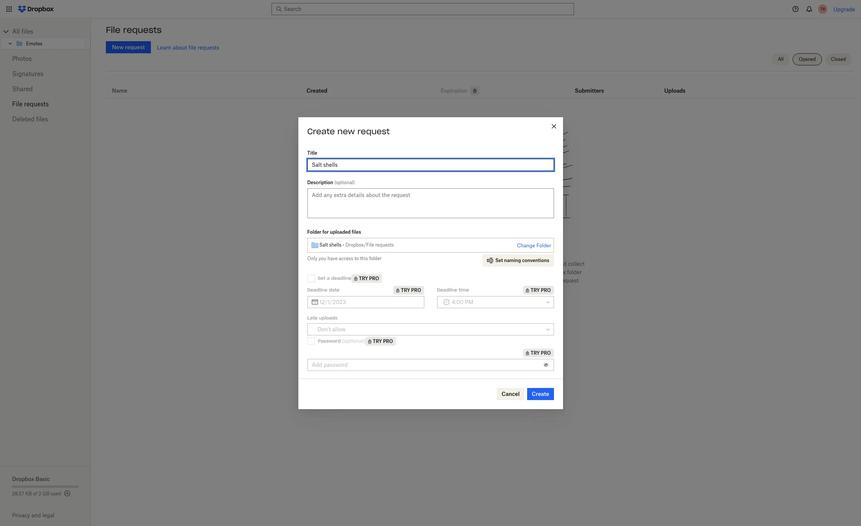 Task type: locate. For each thing, give the bounding box(es) containing it.
1 horizontal spatial to
[[532, 277, 537, 284]]

deadline for deadline date
[[308, 287, 328, 293]]

1 horizontal spatial a
[[492, 261, 495, 267]]

deadline down "is"
[[437, 287, 458, 293]]

all files tree
[[1, 25, 91, 50]]

all files link
[[12, 25, 91, 37]]

)
[[354, 180, 355, 185], [364, 338, 366, 344]]

set inside button
[[496, 258, 504, 263]]

1 vertical spatial create
[[532, 391, 550, 397]]

1 horizontal spatial request
[[560, 277, 579, 284]]

0 horizontal spatial you
[[319, 256, 327, 261]]

0 vertical spatial )
[[354, 180, 355, 185]]

files up the emotes
[[21, 28, 33, 35]]

0 horizontal spatial file
[[189, 44, 196, 51]]

create inside button
[[532, 391, 550, 397]]

files
[[21, 28, 33, 35], [36, 115, 48, 123], [352, 229, 361, 235], [399, 261, 409, 267]]

requests
[[123, 25, 162, 35], [198, 44, 219, 51], [24, 100, 49, 108], [376, 242, 394, 248]]

uploads
[[319, 315, 338, 321]]

dropbox down those
[[483, 286, 505, 292]]

request files from anyone, whether they have a dropbox account or not, and collect them in your dropbox. files will be automatically organized into a dropbox folder you choose. your privacy is important, so those who upload to your file request cannot access your dropbox account.
[[377, 261, 585, 292]]

( right description
[[335, 180, 336, 185]]

1 horizontal spatial file requests
[[106, 25, 162, 35]]

1 horizontal spatial your
[[471, 286, 482, 292]]

password ( optional )
[[318, 338, 366, 344]]

folder for uploaded files
[[308, 229, 361, 235]]

all inside "all files" link
[[12, 28, 20, 35]]

not,
[[547, 261, 556, 267]]

0 vertical spatial from
[[483, 242, 504, 252]]

late uploads
[[308, 315, 338, 321]]

folder right 'this'
[[370, 256, 382, 261]]

you right 'only'
[[319, 256, 327, 261]]

0 horizontal spatial all
[[12, 28, 20, 35]]

request
[[358, 126, 390, 136], [560, 277, 579, 284]]

access inside request files from anyone, whether they have a dropbox account or not, and collect them in your dropbox. files will be automatically organized into a dropbox folder you choose. your privacy is important, so those who upload to your file request cannot access your dropbox account.
[[453, 286, 470, 292]]

requests right 'about'
[[198, 44, 219, 51]]

access inside create new request dialog
[[339, 256, 354, 261]]

your down so
[[471, 286, 482, 292]]

from up dropbox.
[[410, 261, 422, 267]]

photos link
[[12, 51, 79, 66]]

to
[[355, 256, 359, 261], [532, 277, 537, 284]]

all up photos
[[12, 28, 20, 35]]

0 vertical spatial request
[[358, 126, 390, 136]]

1 vertical spatial folder
[[568, 269, 582, 276]]

0 horizontal spatial from
[[410, 261, 422, 267]]

dropbox down the not,
[[545, 269, 566, 276]]

0 horizontal spatial a
[[327, 276, 330, 281]]

1 vertical spatial your
[[539, 277, 550, 284]]

your down into
[[539, 277, 550, 284]]

access
[[339, 256, 354, 261], [453, 286, 470, 292]]

0 vertical spatial (
[[335, 180, 336, 185]]

1 horizontal spatial all
[[779, 56, 784, 62]]

0 horizontal spatial column header
[[575, 77, 606, 95]]

dropbox
[[496, 261, 518, 267], [545, 269, 566, 276], [483, 286, 505, 292], [12, 476, 34, 483]]

into
[[529, 269, 539, 276]]

file requests link
[[12, 97, 79, 112]]

set left naming
[[496, 258, 504, 263]]

upload
[[514, 277, 531, 284]]

folder
[[308, 229, 322, 235], [537, 242, 552, 249]]

request down collect
[[560, 277, 579, 284]]

1 horizontal spatial and
[[558, 261, 567, 267]]

2 horizontal spatial your
[[539, 277, 550, 284]]

is
[[446, 277, 450, 284]]

0 vertical spatial optional
[[336, 180, 354, 185]]

uploaded
[[330, 229, 351, 235]]

new
[[338, 126, 355, 136]]

1 horizontal spatial from
[[483, 242, 504, 252]]

deadline
[[332, 276, 352, 281]]

have down the shells
[[328, 256, 338, 261]]

1 vertical spatial optional
[[344, 338, 364, 344]]

28.57
[[12, 491, 24, 497]]

0 horizontal spatial set
[[318, 276, 326, 281]]

) right description
[[354, 180, 355, 185]]

0 vertical spatial access
[[339, 256, 354, 261]]

they
[[466, 261, 477, 267]]

1 vertical spatial from
[[410, 261, 422, 267]]

all inside button
[[779, 56, 784, 62]]

1 horizontal spatial create
[[532, 391, 550, 397]]

a
[[492, 261, 495, 267], [541, 269, 544, 276], [327, 276, 330, 281]]

create for create
[[532, 391, 550, 397]]

closed
[[832, 56, 847, 62]]

2 deadline from the left
[[437, 287, 458, 293]]

create up title
[[308, 126, 335, 136]]

you down them
[[383, 277, 392, 284]]

try pro
[[359, 276, 379, 281], [401, 287, 421, 293], [531, 287, 551, 293], [373, 339, 393, 344], [531, 350, 551, 356]]

files up in
[[399, 261, 409, 267]]

pro trial element
[[468, 86, 480, 95], [352, 274, 382, 283], [394, 286, 425, 295], [524, 286, 554, 295], [366, 337, 396, 346], [524, 349, 554, 358]]

date
[[329, 287, 340, 293]]

requests up request
[[376, 242, 394, 248]]

set a deadline
[[318, 276, 352, 281]]

and left legal
[[31, 513, 41, 519]]

folder
[[370, 256, 382, 261], [568, 269, 582, 276]]

a up deadline date
[[327, 276, 330, 281]]

so
[[479, 277, 485, 284]]

created button
[[307, 86, 328, 95]]

have up automatically
[[479, 261, 490, 267]]

1 vertical spatial access
[[453, 286, 470, 292]]

set
[[496, 258, 504, 263], [318, 276, 326, 281]]

signatures
[[12, 70, 43, 78]]

1 horizontal spatial )
[[364, 338, 366, 344]]

requests inside create new request dialog
[[376, 242, 394, 248]]

file down the not,
[[551, 277, 559, 284]]

1 vertical spatial folder
[[537, 242, 552, 249]]

all left opened
[[779, 56, 784, 62]]

folder up conventions
[[537, 242, 552, 249]]

dropbox.
[[413, 269, 435, 276]]

description ( optional )
[[308, 180, 355, 185]]

privacy and legal link
[[12, 513, 91, 519]]

set naming conventions
[[496, 258, 550, 263]]

cancel button
[[498, 388, 525, 400]]

1 vertical spatial and
[[31, 513, 41, 519]]

title
[[308, 150, 318, 156]]

( right password
[[342, 338, 344, 344]]

request inside request files from anyone, whether they have a dropbox account or not, and collect them in your dropbox. files will be automatically organized into a dropbox folder you choose. your privacy is important, so those who upload to your file request cannot access your dropbox account.
[[560, 277, 579, 284]]

change
[[518, 242, 536, 249]]

0 vertical spatial to
[[355, 256, 359, 261]]

cannot
[[434, 286, 451, 292]]

0 horizontal spatial file requests
[[12, 100, 49, 108]]

2 vertical spatial your
[[471, 286, 482, 292]]

files inside tree
[[21, 28, 33, 35]]

0 horizontal spatial create
[[308, 126, 335, 136]]

pro
[[369, 276, 379, 281], [412, 287, 421, 293], [541, 287, 551, 293], [383, 339, 393, 344], [541, 350, 551, 356]]

1 horizontal spatial file
[[106, 25, 121, 35]]

be
[[460, 269, 466, 276]]

0 vertical spatial folder
[[308, 229, 322, 235]]

deadline left date
[[308, 287, 328, 293]]

1 horizontal spatial you
[[383, 277, 392, 284]]

0 horizontal spatial )
[[354, 180, 355, 185]]

them
[[380, 269, 393, 276]]

file inside request files from anyone, whether they have a dropbox account or not, and collect them in your dropbox. files will be automatically organized into a dropbox folder you choose. your privacy is important, so those who upload to your file request cannot access your dropbox account.
[[551, 277, 559, 284]]

set up deadline date
[[318, 276, 326, 281]]

file requests up learn
[[106, 25, 162, 35]]

0 horizontal spatial folder
[[308, 229, 322, 235]]

you
[[319, 256, 327, 261], [383, 277, 392, 284]]

0 horizontal spatial folder
[[370, 256, 382, 261]]

privacy
[[426, 277, 444, 284]]

0 vertical spatial file requests
[[106, 25, 162, 35]]

and right the not,
[[558, 261, 567, 267]]

2 column header from the left
[[665, 77, 695, 95]]

file requests
[[106, 25, 162, 35], [12, 100, 49, 108]]

requests up deleted files
[[24, 100, 49, 108]]

1 vertical spatial (
[[342, 338, 344, 344]]

1 horizontal spatial deadline
[[437, 287, 458, 293]]

a inside dialog
[[327, 276, 330, 281]]

1 horizontal spatial file
[[551, 277, 559, 284]]

1 vertical spatial )
[[364, 338, 366, 344]]

0 vertical spatial file
[[189, 44, 196, 51]]

dropbox logo - go to the homepage image
[[15, 3, 56, 15]]

Title text field
[[312, 161, 550, 169]]

1 vertical spatial set
[[318, 276, 326, 281]]

get more space image
[[63, 489, 72, 499]]

1 horizontal spatial column header
[[665, 77, 695, 95]]

signatures link
[[12, 66, 79, 81]]

to down into
[[532, 277, 537, 284]]

a right into
[[541, 269, 544, 276]]

0 horizontal spatial request
[[358, 126, 390, 136]]

optional for description ( optional )
[[336, 180, 354, 185]]

folder left for at the top of page
[[308, 229, 322, 235]]

files inside request files from anyone, whether they have a dropbox account or not, and collect them in your dropbox. files will be automatically organized into a dropbox folder you choose. your privacy is important, so those who upload to your file request cannot access your dropbox account.
[[399, 261, 409, 267]]

0 horizontal spatial access
[[339, 256, 354, 261]]

all files
[[12, 28, 33, 35]]

anyone,
[[424, 261, 443, 267]]

folder inside request files from anyone, whether they have a dropbox account or not, and collect them in your dropbox. files will be automatically organized into a dropbox folder you choose. your privacy is important, so those who upload to your file request cannot access your dropbox account.
[[568, 269, 582, 276]]

a up automatically
[[492, 261, 495, 267]]

created
[[307, 87, 328, 94]]

0 vertical spatial and
[[558, 261, 567, 267]]

2 horizontal spatial a
[[541, 269, 544, 276]]

None text field
[[320, 298, 420, 306]]

( for description
[[335, 180, 336, 185]]

folder down collect
[[568, 269, 582, 276]]

global header element
[[0, 0, 862, 19]]

access down •
[[339, 256, 354, 261]]

(
[[335, 180, 336, 185], [342, 338, 344, 344]]

0 vertical spatial you
[[319, 256, 327, 261]]

dropbox/file
[[346, 242, 374, 248]]

0 vertical spatial all
[[12, 28, 20, 35]]

something
[[434, 242, 480, 252]]

) for password ( optional )
[[364, 338, 366, 344]]

deadline
[[308, 287, 328, 293], [437, 287, 458, 293]]

1 horizontal spatial have
[[479, 261, 490, 267]]

create right cancel
[[532, 391, 550, 397]]

1 horizontal spatial folder
[[568, 269, 582, 276]]

1 deadline from the left
[[308, 287, 328, 293]]

dropbox up organized
[[496, 261, 518, 267]]

privacy
[[12, 513, 30, 519]]

choose.
[[393, 277, 412, 284]]

your up choose.
[[400, 269, 411, 276]]

your
[[400, 269, 411, 276], [539, 277, 550, 284], [471, 286, 482, 292]]

files up salt shells • dropbox/file requests
[[352, 229, 361, 235]]

0 vertical spatial create
[[308, 126, 335, 136]]

0 horizontal spatial (
[[335, 180, 336, 185]]

1 vertical spatial file
[[551, 277, 559, 284]]

salt
[[320, 242, 328, 248]]

from for anyone,
[[410, 261, 422, 267]]

optional
[[336, 180, 354, 185], [344, 338, 364, 344]]

to inside request files from anyone, whether they have a dropbox account or not, and collect them in your dropbox. files will be automatically organized into a dropbox folder you choose. your privacy is important, so those who upload to your file request cannot access your dropbox account.
[[532, 277, 537, 284]]

create button
[[528, 388, 554, 400]]

dropbox basic
[[12, 476, 50, 483]]

0 vertical spatial set
[[496, 258, 504, 263]]

optional right description
[[336, 180, 354, 185]]

1 vertical spatial to
[[532, 277, 537, 284]]

0 horizontal spatial file
[[12, 100, 23, 108]]

0 vertical spatial your
[[400, 269, 411, 276]]

have
[[328, 256, 338, 261], [479, 261, 490, 267]]

request right new
[[358, 126, 390, 136]]

1 vertical spatial all
[[779, 56, 784, 62]]

from up automatically
[[483, 242, 504, 252]]

1 vertical spatial you
[[383, 277, 392, 284]]

all button
[[773, 53, 791, 65]]

to left 'this'
[[355, 256, 359, 261]]

file
[[189, 44, 196, 51], [551, 277, 559, 284]]

) right password
[[364, 338, 366, 344]]

1 horizontal spatial set
[[496, 258, 504, 263]]

from inside request files from anyone, whether they have a dropbox account or not, and collect them in your dropbox. files will be automatically organized into a dropbox folder you choose. your privacy is important, so those who upload to your file request cannot access your dropbox account.
[[410, 261, 422, 267]]

0 horizontal spatial to
[[355, 256, 359, 261]]

and inside request files from anyone, whether they have a dropbox account or not, and collect them in your dropbox. files will be automatically organized into a dropbox folder you choose. your privacy is important, so those who upload to your file request cannot access your dropbox account.
[[558, 261, 567, 267]]

optional right password
[[344, 338, 364, 344]]

1 horizontal spatial access
[[453, 286, 470, 292]]

for
[[323, 229, 329, 235]]

collect
[[569, 261, 585, 267]]

file right 'about'
[[189, 44, 196, 51]]

column header
[[575, 77, 606, 95], [665, 77, 695, 95]]

row
[[106, 74, 856, 99]]

1 vertical spatial request
[[560, 277, 579, 284]]

0 horizontal spatial have
[[328, 256, 338, 261]]

access down important,
[[453, 286, 470, 292]]

1 horizontal spatial folder
[[537, 242, 552, 249]]

have inside request files from anyone, whether they have a dropbox account or not, and collect them in your dropbox. files will be automatically organized into a dropbox folder you choose. your privacy is important, so those who upload to your file request cannot access your dropbox account.
[[479, 261, 490, 267]]

0 horizontal spatial deadline
[[308, 287, 328, 293]]

1 horizontal spatial (
[[342, 338, 344, 344]]

files down file requests link
[[36, 115, 48, 123]]

account
[[519, 261, 539, 267]]

0 vertical spatial folder
[[370, 256, 382, 261]]

file requests up deleted files
[[12, 100, 49, 108]]



Task type: describe. For each thing, give the bounding box(es) containing it.
0 horizontal spatial and
[[31, 513, 41, 519]]

those
[[486, 277, 500, 284]]

shared link
[[12, 81, 79, 97]]

change folder button
[[518, 241, 552, 250]]

emotes link
[[16, 39, 84, 48]]

dropbox up 28.57
[[12, 476, 34, 483]]

( for password
[[342, 338, 344, 344]]

used
[[51, 491, 61, 497]]

basic
[[36, 476, 50, 483]]

will
[[450, 269, 459, 276]]

•
[[343, 242, 345, 248]]

or
[[540, 261, 546, 267]]

) for description ( optional )
[[354, 180, 355, 185]]

opened button
[[794, 53, 823, 65]]

deadline date
[[308, 287, 340, 293]]

files for deleted files
[[36, 115, 48, 123]]

automatically
[[468, 269, 502, 276]]

shells
[[330, 242, 342, 248]]

all for all files
[[12, 28, 20, 35]]

learn about file requests
[[157, 44, 219, 51]]

photos
[[12, 55, 32, 62]]

optional for password ( optional )
[[344, 338, 364, 344]]

account.
[[506, 286, 528, 292]]

learn about file requests link
[[157, 44, 219, 51]]

0 horizontal spatial your
[[400, 269, 411, 276]]

requests up learn
[[123, 25, 162, 35]]

files for all files
[[21, 28, 33, 35]]

change folder
[[518, 242, 552, 249]]

legal
[[42, 513, 54, 519]]

28.57 kb of 2 gb used
[[12, 491, 61, 497]]

organized
[[503, 269, 528, 276]]

row containing name
[[106, 74, 856, 99]]

deleted
[[12, 115, 34, 123]]

request inside dialog
[[358, 126, 390, 136]]

requests inside file requests link
[[24, 100, 49, 108]]

kb
[[25, 491, 32, 497]]

create new request dialog
[[298, 117, 563, 409]]

conventions
[[523, 258, 550, 263]]

emotes
[[26, 41, 42, 46]]

deadline time
[[437, 287, 470, 293]]

opened
[[800, 56, 817, 62]]

late
[[308, 315, 318, 321]]

of
[[33, 491, 37, 497]]

folder inside button
[[537, 242, 552, 249]]

learn
[[157, 44, 171, 51]]

to inside create new request dialog
[[355, 256, 359, 261]]

files
[[437, 269, 448, 276]]

from for someone?
[[483, 242, 504, 252]]

deadline for deadline time
[[437, 287, 458, 293]]

files inside create new request dialog
[[352, 229, 361, 235]]

whether
[[444, 261, 465, 267]]

deleted files link
[[12, 112, 79, 127]]

upgrade
[[834, 6, 856, 12]]

deleted files
[[12, 115, 48, 123]]

set naming conventions button
[[483, 255, 554, 267]]

closed button
[[826, 53, 853, 65]]

naming
[[505, 258, 522, 263]]

create for create new request
[[308, 126, 335, 136]]

Add any extra details about the request text field
[[308, 188, 554, 218]]

Add password password field
[[312, 361, 540, 369]]

your
[[413, 277, 425, 284]]

someone?
[[506, 242, 553, 252]]

files for request files from anyone, whether they have a dropbox account or not, and collect them in your dropbox. files will be automatically organized into a dropbox folder you choose. your privacy is important, so those who upload to your file request cannot access your dropbox account.
[[399, 261, 409, 267]]

name
[[112, 87, 127, 94]]

need something from someone?
[[409, 242, 553, 252]]

need
[[409, 242, 432, 252]]

important,
[[451, 277, 478, 284]]

all for all
[[779, 56, 784, 62]]

this
[[360, 256, 368, 261]]

request
[[377, 261, 397, 267]]

1 vertical spatial file
[[12, 100, 23, 108]]

set for set a deadline
[[318, 276, 326, 281]]

who
[[502, 277, 512, 284]]

about
[[173, 44, 187, 51]]

upgrade link
[[834, 6, 856, 12]]

salt shells • dropbox/file requests
[[320, 242, 394, 248]]

time
[[459, 287, 470, 293]]

set for set naming conventions
[[496, 258, 504, 263]]

create new request
[[308, 126, 390, 136]]

in
[[394, 269, 399, 276]]

only
[[308, 256, 318, 261]]

password
[[318, 338, 341, 344]]

2
[[38, 491, 41, 497]]

1 vertical spatial file requests
[[12, 100, 49, 108]]

1 column header from the left
[[575, 77, 606, 95]]

you inside create new request dialog
[[319, 256, 327, 261]]

0 vertical spatial file
[[106, 25, 121, 35]]

you inside request files from anyone, whether they have a dropbox account or not, and collect them in your dropbox. files will be automatically organized into a dropbox folder you choose. your privacy is important, so those who upload to your file request cannot access your dropbox account.
[[383, 277, 392, 284]]

description
[[308, 180, 333, 185]]

have inside create new request dialog
[[328, 256, 338, 261]]

privacy and legal
[[12, 513, 54, 519]]

cancel
[[502, 391, 520, 397]]

only you have access to this folder
[[308, 256, 382, 261]]

folder inside create new request dialog
[[370, 256, 382, 261]]

shared
[[12, 85, 33, 93]]



Task type: vqa. For each thing, say whether or not it's contained in the screenshot.
Closed "button"
yes



